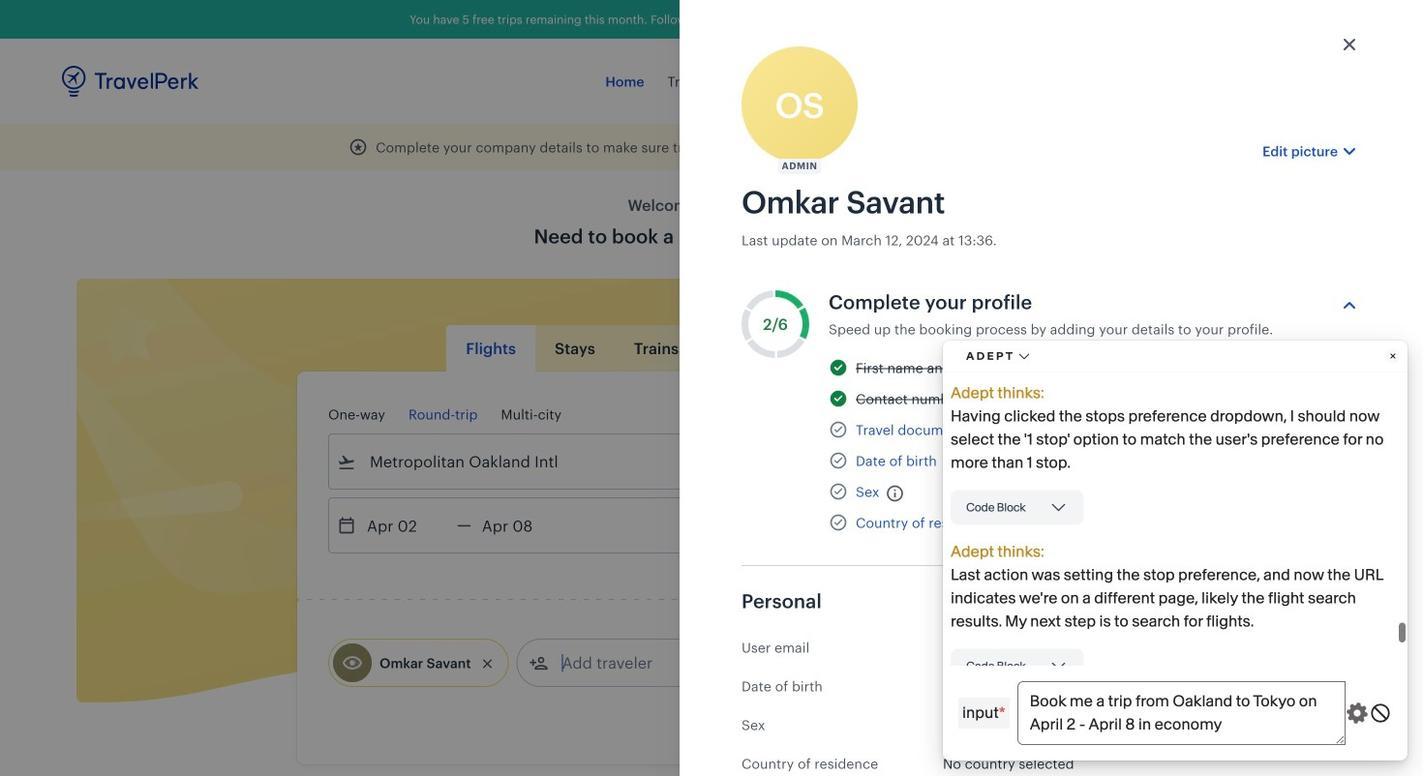Task type: locate. For each thing, give the bounding box(es) containing it.
Add traveler search field
[[549, 648, 750, 679]]

Return text field
[[472, 499, 572, 553]]

To search field
[[765, 447, 1069, 478]]



Task type: describe. For each thing, give the bounding box(es) containing it.
From search field
[[356, 447, 661, 478]]

Depart text field
[[356, 499, 457, 553]]



